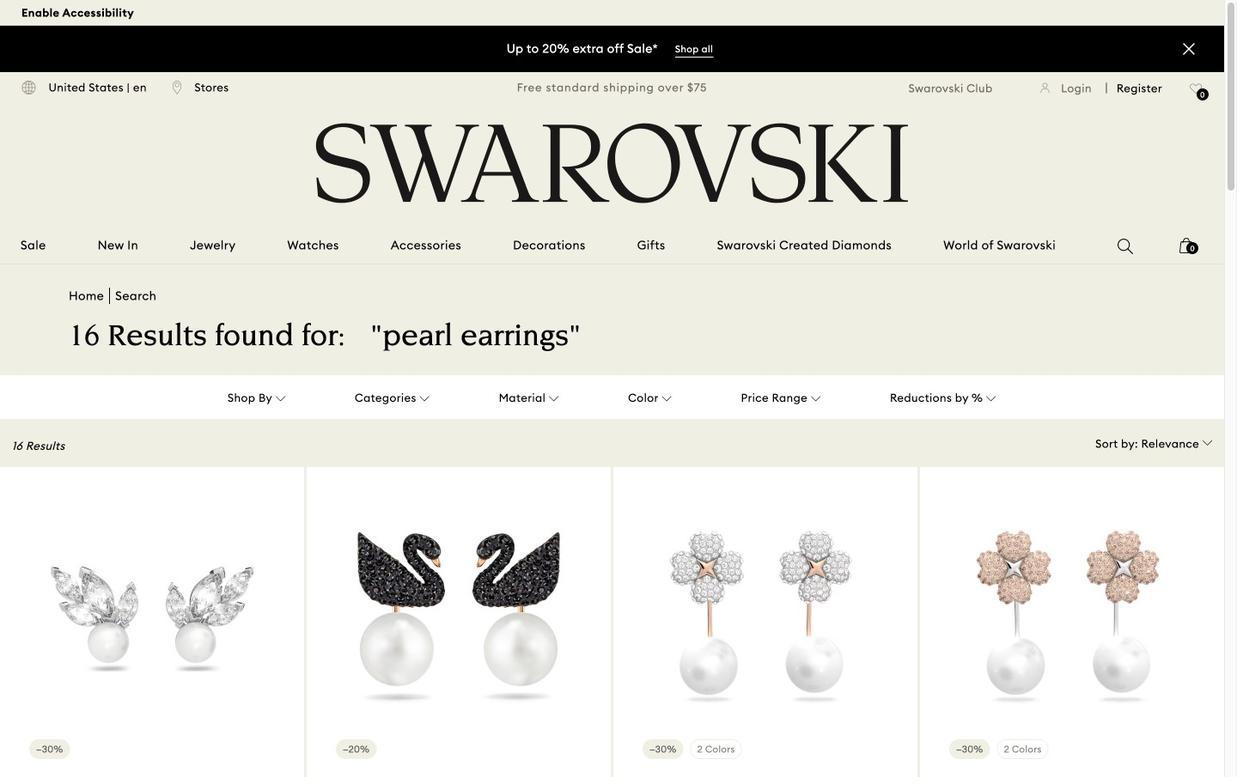 Task type: locate. For each thing, give the bounding box(es) containing it.
left-wishlist image image
[[1190, 83, 1203, 95]]

cart-mobile image image
[[1180, 238, 1194, 253]]

country-selector image image
[[21, 81, 36, 95]]

left-locator image image
[[173, 81, 182, 95]]

swarovski image
[[310, 123, 914, 204]]

left login image
[[1041, 83, 1051, 94]]



Task type: vqa. For each thing, say whether or not it's contained in the screenshot.
'New' within New In LINK
no



Task type: describe. For each thing, give the bounding box(es) containing it.
search image image
[[1118, 239, 1134, 254]]



